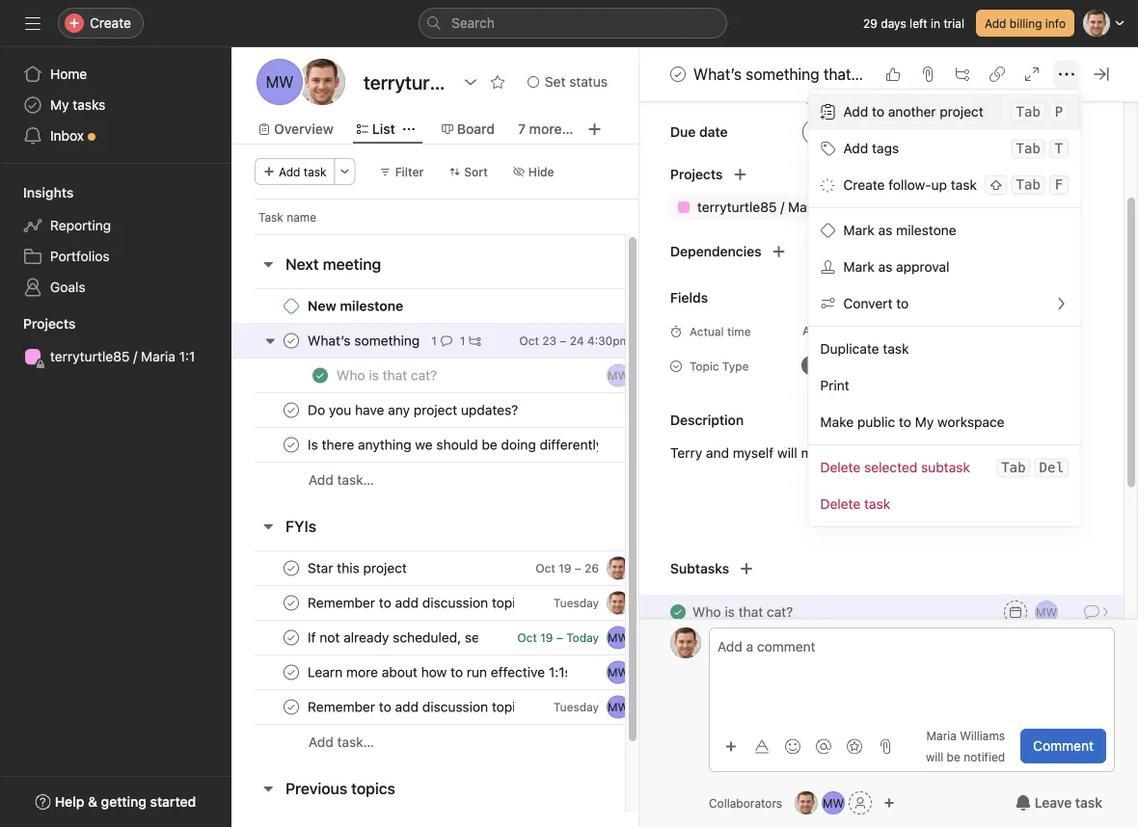 Task type: vqa. For each thing, say whether or not it's contained in the screenshot.
Fields dropdown button at the right
yes



Task type: locate. For each thing, give the bounding box(es) containing it.
actual
[[828, 325, 862, 338]]

2 1 from the left
[[460, 334, 465, 348]]

1 vertical spatial remember to add discussion topics for the next meeting cell
[[232, 690, 642, 725]]

menu item
[[809, 94, 1080, 130]]

completed image for is there anything we should be doing differently? text box
[[280, 434, 303, 457]]

goals link
[[12, 272, 220, 303]]

as
[[879, 222, 893, 238], [879, 259, 893, 275]]

1 vertical spatial –
[[575, 562, 581, 575]]

as left the approval
[[879, 259, 893, 275]]

workspace
[[938, 414, 1005, 430]]

1 vertical spatial terryturtle85 / maria 1:1 link
[[12, 342, 220, 372]]

0 vertical spatial as
[[879, 222, 893, 238]]

add up fyis
[[309, 472, 334, 488]]

1 mark from the top
[[844, 222, 875, 238]]

is there anything we should be doing differently? cell
[[232, 427, 642, 463]]

terryturtle85 / maria 1:1 link down goals link
[[12, 342, 220, 372]]

add task… button up fyis
[[309, 470, 374, 491]]

2 add task… from the top
[[309, 735, 374, 751]]

clear due date image
[[1003, 127, 1015, 138]]

add task… inside header next meeting tree grid
[[309, 472, 374, 488]]

19 left today
[[540, 631, 553, 645]]

task… inside header fyis tree grid
[[337, 735, 374, 751]]

&
[[88, 794, 97, 810]]

add task
[[279, 165, 327, 178]]

1 for first 1 button
[[431, 334, 437, 348]]

6 completed image from the top
[[280, 661, 303, 684]]

completed checkbox inside what's something that was harder than expected? cell
[[280, 329, 303, 353]]

oct
[[519, 334, 539, 348], [536, 562, 555, 575], [517, 631, 537, 645]]

0 horizontal spatial 19
[[540, 631, 553, 645]]

1 vertical spatial add task… button
[[309, 732, 374, 753]]

overview link
[[259, 119, 334, 140]]

2 vertical spatial oct
[[517, 631, 537, 645]]

0 vertical spatial terryturtle85 / maria 1:1 link
[[667, 194, 982, 221]]

to right the convert
[[897, 296, 909, 312]]

task inside button
[[304, 165, 327, 178]]

remove image
[[958, 200, 974, 216]]

completed image inside 'if not already scheduled, set up a recurring 1:1 meeting in your calendar' cell
[[280, 627, 303, 650]]

1 vertical spatial 1:1
[[179, 349, 195, 365]]

Is there anything we should be doing differently? text field
[[304, 436, 599, 455]]

add inside header fyis tree grid
[[309, 735, 334, 751]]

header fyis tree grid
[[232, 551, 713, 760]]

completed checkbox down fyis
[[280, 557, 303, 580]]

will
[[778, 446, 798, 462], [926, 751, 944, 765]]

1 add task… row from the top
[[232, 462, 713, 498]]

19 for – today
[[540, 631, 553, 645]]

time up duplicate task
[[865, 325, 890, 338]]

projects button
[[640, 160, 723, 191], [0, 314, 76, 334]]

26
[[585, 562, 599, 575]]

task… for next meeting
[[337, 472, 374, 488]]

0 vertical spatial 19
[[559, 562, 571, 575]]

add task… button for next meeting
[[309, 470, 374, 491]]

tab left del
[[1002, 460, 1026, 476]]

add task… button up previous topics 'button'
[[309, 732, 374, 753]]

oct left 26 at right bottom
[[536, 562, 555, 575]]

0 vertical spatial task…
[[337, 472, 374, 488]]

attachments: add a file to this task, what's something that was harder than expected? image
[[920, 67, 936, 82]]

delete
[[821, 460, 861, 476], [821, 496, 861, 512]]

task for duplicate task
[[883, 341, 909, 357]]

remember to add discussion topics for the next meeting cell down learn more about how to run effective 1:1s text box
[[232, 690, 642, 725]]

completed checkbox for is there anything we should be doing differently? text box
[[280, 434, 303, 457]]

1 remember to add discussion topics for the next meeting cell from the top
[[232, 586, 642, 621]]

0 vertical spatial terryturtle85
[[697, 200, 777, 216]]

1 tuesday from the top
[[554, 597, 599, 610]]

1 horizontal spatial 1:1
[[826, 200, 843, 216]]

1:1 inside projects element
[[179, 349, 195, 365]]

0 vertical spatial projects button
[[640, 160, 723, 191]]

What's something that was harder than expected? text field
[[304, 331, 424, 351]]

add task… row
[[232, 462, 713, 498], [232, 724, 713, 760]]

oct inside star this project cell
[[536, 562, 555, 575]]

oct inside what's something that was harder than expected? cell
[[519, 334, 539, 348]]

meeting
[[323, 255, 381, 273]]

None text field
[[359, 65, 453, 99]]

convert
[[844, 296, 893, 312]]

1 horizontal spatial time
[[865, 325, 890, 338]]

create for create
[[90, 15, 131, 31]]

delete down terry and myself will meet to discuss an important subject.
[[821, 496, 861, 512]]

fyis
[[286, 518, 316, 536]]

1 vertical spatial completed checkbox
[[280, 434, 303, 457]]

1 vertical spatial maria
[[141, 349, 175, 365]]

1 vertical spatial tuesday
[[554, 701, 599, 714]]

1 horizontal spatial terryturtle85
[[697, 200, 777, 216]]

0 vertical spatial mark
[[844, 222, 875, 238]]

task inside button
[[1076, 795, 1103, 811]]

attach a file or paste an image image
[[878, 739, 893, 755]]

add task… button inside header fyis tree grid
[[309, 732, 374, 753]]

2 add task… button from the top
[[309, 732, 374, 753]]

0 horizontal spatial will
[[778, 446, 798, 462]]

1 task… from the top
[[337, 472, 374, 488]]

5 completed image from the top
[[280, 627, 303, 650]]

my
[[50, 97, 69, 113], [915, 414, 934, 430]]

Do you have any project updates? text field
[[304, 401, 524, 420]]

0 vertical spatial add task… button
[[309, 470, 374, 491]]

menu item containing add to another project
[[809, 94, 1080, 130]]

2 mark from the top
[[844, 259, 875, 275]]

will left be
[[926, 751, 944, 765]]

create inside create popup button
[[90, 15, 131, 31]]

completed checkbox inside 'learn more about how to run effective 1:1s' 'cell'
[[280, 661, 303, 684]]

completed image inside remember to add discussion topics for the next meeting cell
[[280, 696, 303, 719]]

task up remove image
[[951, 177, 977, 193]]

assignee
[[670, 86, 729, 102]]

0 horizontal spatial terryturtle85
[[50, 349, 130, 365]]

0 horizontal spatial maria
[[141, 349, 175, 365]]

0 vertical spatial 1:1
[[826, 200, 843, 216]]

1 horizontal spatial projects
[[670, 167, 723, 183]]

oct left "23"
[[519, 334, 539, 348]]

terryturtle85 / maria 1:1
[[697, 200, 843, 216], [50, 349, 195, 365]]

0 vertical spatial mw row
[[232, 358, 713, 394]]

completed checkbox inside 'if not already scheduled, set up a recurring 1:1 meeting in your calendar' cell
[[280, 627, 303, 650]]

tab left 'p'
[[1017, 104, 1041, 120]]

Task Name text field
[[693, 602, 793, 624]]

sort
[[464, 165, 488, 178]]

0 vertical spatial maria
[[788, 200, 823, 216]]

create up home link at the top left of page
[[90, 15, 131, 31]]

list
[[372, 121, 395, 137]]

1 vertical spatial /
[[133, 349, 137, 365]]

2 task… from the top
[[337, 735, 374, 751]]

make
[[821, 414, 854, 430]]

task down selected
[[865, 496, 891, 512]]

completed checkbox right collapse subtask list for the task what's something that was harder than expected? icon
[[280, 329, 303, 353]]

task… down is there anything we should be doing differently? cell
[[337, 472, 374, 488]]

row
[[255, 233, 642, 235], [232, 288, 713, 324], [232, 323, 713, 359], [232, 393, 713, 428], [232, 427, 713, 463], [232, 551, 713, 587], [232, 586, 713, 621], [232, 620, 713, 656], [232, 690, 713, 725]]

0 horizontal spatial /
[[133, 349, 137, 365]]

add task button
[[255, 158, 335, 185]]

1 collapse task list for this section image from the top
[[260, 257, 276, 272]]

– right "23"
[[560, 334, 567, 348]]

discuss
[[853, 446, 900, 462]]

add down the "overview" link at the left of the page
[[279, 165, 300, 178]]

add left actual at the top
[[803, 325, 825, 338]]

tab
[[1017, 104, 1041, 120], [1017, 141, 1041, 157], [1017, 177, 1041, 193], [1002, 460, 1026, 476]]

1 vertical spatial will
[[926, 751, 944, 765]]

Completed checkbox
[[667, 63, 690, 86], [309, 364, 332, 387], [280, 399, 303, 422], [280, 592, 303, 615], [667, 601, 690, 625], [280, 627, 303, 650], [280, 661, 303, 684], [280, 696, 303, 719]]

2 completed checkbox from the top
[[280, 434, 303, 457]]

create
[[90, 15, 131, 31], [844, 177, 885, 193]]

collapse subtask list for the task what's something that was harder than expected? image
[[262, 333, 278, 349]]

home
[[50, 66, 87, 82]]

as for milestone
[[879, 222, 893, 238]]

create down add tags
[[844, 177, 885, 193]]

– inside 'if not already scheduled, set up a recurring 1:1 meeting in your calendar' cell
[[556, 631, 563, 645]]

my left tasks at the top left of page
[[50, 97, 69, 113]]

1 vertical spatial mark
[[844, 259, 875, 275]]

add actual time button
[[794, 318, 899, 345]]

1 vertical spatial task…
[[337, 735, 374, 751]]

oct 19 – today
[[517, 631, 599, 645]]

add task… up previous topics 'button'
[[309, 735, 374, 751]]

1 1 from the left
[[431, 334, 437, 348]]

full screen image
[[1025, 67, 1040, 82]]

terryturtle85 / maria 1:1 link inside "what's something that was harder than expected?" dialog
[[667, 194, 982, 221]]

1 horizontal spatial terryturtle85 / maria 1:1 link
[[667, 194, 982, 221]]

add up previous in the left of the page
[[309, 735, 334, 751]]

leave task
[[1035, 795, 1103, 811]]

tuesday up today
[[554, 597, 599, 610]]

portfolios link
[[12, 241, 220, 272]]

task right leave
[[1076, 795, 1103, 811]]

tab left 'f'
[[1017, 177, 1041, 193]]

2 delete from the top
[[821, 496, 861, 512]]

comment
[[1033, 738, 1094, 754]]

1 vertical spatial delete
[[821, 496, 861, 512]]

0 vertical spatial /
[[781, 200, 785, 216]]

to right meet
[[836, 446, 849, 462]]

global element
[[0, 47, 232, 163]]

star this project cell
[[232, 551, 642, 587]]

leave
[[1035, 795, 1072, 811]]

19
[[559, 562, 571, 575], [540, 631, 553, 645]]

0 vertical spatial oct
[[519, 334, 539, 348]]

be
[[947, 751, 961, 765]]

task… up previous topics 'button'
[[337, 735, 374, 751]]

task
[[259, 210, 283, 224]]

add task… row for fyis
[[232, 724, 713, 760]]

– left today
[[556, 631, 563, 645]]

1 vertical spatial terryturtle85 / maria 1:1
[[50, 349, 195, 365]]

1 as from the top
[[879, 222, 893, 238]]

formatting image
[[754, 739, 770, 755]]

tt button inside star this project cell
[[607, 557, 630, 580]]

filter button
[[371, 158, 432, 185]]

task for leave task
[[1076, 795, 1103, 811]]

task… for fyis
[[337, 735, 374, 751]]

terryturtle85 / maria 1:1 down add to projects icon
[[697, 200, 843, 216]]

project
[[940, 104, 984, 120]]

delete up delete task
[[821, 460, 861, 476]]

2 horizontal spatial maria
[[927, 730, 957, 743]]

add tab image
[[587, 122, 602, 137]]

to inside "what's something that was harder than expected?" dialog
[[836, 446, 849, 462]]

19 inside 'if not already scheduled, set up a recurring 1:1 meeting in your calendar' cell
[[540, 631, 553, 645]]

0 vertical spatial create
[[90, 15, 131, 31]]

3 completed image from the top
[[280, 557, 303, 580]]

oct inside 'if not already scheduled, set up a recurring 1:1 meeting in your calendar' cell
[[517, 631, 537, 645]]

time
[[865, 325, 890, 338], [727, 326, 751, 339]]

mw row up do you have any project updates? text box
[[232, 358, 713, 394]]

make public to my workspace
[[821, 414, 1005, 430]]

completed checkbox up fyis button
[[280, 434, 303, 457]]

0 horizontal spatial my
[[50, 97, 69, 113]]

New milestone text field
[[304, 297, 409, 316]]

maria
[[788, 200, 823, 216], [141, 349, 175, 365], [927, 730, 957, 743]]

add left tags
[[844, 140, 869, 156]]

–
[[560, 334, 567, 348], [575, 562, 581, 575], [556, 631, 563, 645]]

1 vertical spatial terryturtle85
[[50, 349, 130, 365]]

delete selected subtask
[[821, 460, 971, 476]]

projects down goals
[[23, 316, 76, 332]]

in
[[931, 16, 941, 30]]

completed image inside is there anything we should be doing differently? cell
[[280, 434, 303, 457]]

set status button
[[519, 68, 616, 96]]

1 vertical spatial add task… row
[[232, 724, 713, 760]]

2 completed image from the top
[[280, 434, 303, 457]]

task left more actions "icon"
[[304, 165, 327, 178]]

0 horizontal spatial projects button
[[0, 314, 76, 334]]

task… inside header next meeting tree grid
[[337, 472, 374, 488]]

1 horizontal spatial will
[[926, 751, 944, 765]]

Completed checkbox
[[280, 329, 303, 353], [280, 434, 303, 457], [280, 557, 303, 580]]

mark up the convert
[[844, 259, 875, 275]]

– inside star this project cell
[[575, 562, 581, 575]]

– for 26
[[575, 562, 581, 575]]

terryturtle85 / maria 1:1 down goals link
[[50, 349, 195, 365]]

add up add tags
[[844, 104, 869, 120]]

task name row
[[232, 199, 713, 234]]

add to projects image
[[733, 167, 748, 183]]

completed checkbox inside star this project cell
[[280, 557, 303, 580]]

19 for – 26
[[559, 562, 571, 575]]

toolbar
[[718, 733, 899, 761]]

help & getting started
[[55, 794, 196, 810]]

mw button inside 'if not already scheduled, set up a recurring 1:1 meeting in your calendar' cell
[[607, 627, 630, 650]]

0 vertical spatial projects
[[670, 167, 723, 183]]

projects down due date
[[670, 167, 723, 183]]

2 vertical spatial completed checkbox
[[280, 557, 303, 580]]

0 vertical spatial add task… row
[[232, 462, 713, 498]]

create for create follow-up task
[[844, 177, 885, 193]]

add task… up fyis
[[309, 472, 374, 488]]

search
[[451, 15, 495, 31]]

my tasks
[[50, 97, 106, 113]]

0 horizontal spatial time
[[727, 326, 751, 339]]

1 horizontal spatial terryturtle85 / maria 1:1
[[697, 200, 843, 216]]

getting
[[101, 794, 147, 810]]

1 horizontal spatial 19
[[559, 562, 571, 575]]

terryturtle85 down goals
[[50, 349, 130, 365]]

add task… row down is there anything we should be doing differently? text box
[[232, 462, 713, 498]]

terryturtle85 inside "what's something that was harder than expected?" dialog
[[697, 200, 777, 216]]

subtasks
[[670, 561, 729, 577]]

7
[[518, 121, 526, 137]]

1 delete from the top
[[821, 460, 861, 476]]

1 vertical spatial oct
[[536, 562, 555, 575]]

1 vertical spatial projects
[[23, 316, 76, 332]]

1 horizontal spatial create
[[844, 177, 885, 193]]

0 vertical spatial my
[[50, 97, 69, 113]]

add task… row down remember to add discussion topics for the next meeting text field
[[232, 724, 713, 760]]

terryturtle85 / maria 1:1 link inside projects element
[[12, 342, 220, 372]]

fields
[[670, 290, 708, 306]]

info
[[1046, 16, 1066, 30]]

collapse task list for this section image left "next"
[[260, 257, 276, 272]]

terryturtle85 / maria 1:1 link up add dependencies icon
[[667, 194, 982, 221]]

add inside dropdown button
[[803, 325, 825, 338]]

mw row up remember to add discussion topics for the next meeting text field
[[232, 655, 713, 691]]

tuesday down today
[[554, 701, 599, 714]]

2 tuesday from the top
[[554, 701, 599, 714]]

mark for mark as milestone
[[844, 222, 875, 238]]

19 left 26 at right bottom
[[559, 562, 571, 575]]

projects button down goals
[[0, 314, 76, 334]]

1 horizontal spatial /
[[781, 200, 785, 216]]

/ down goals link
[[133, 349, 137, 365]]

myself
[[733, 446, 774, 462]]

repeats image
[[971, 125, 987, 140]]

2 add task… row from the top
[[232, 724, 713, 760]]

2 vertical spatial maria
[[927, 730, 957, 743]]

task for add task
[[304, 165, 327, 178]]

1 add task… from the top
[[309, 472, 374, 488]]

projects
[[670, 167, 723, 183], [23, 316, 76, 332]]

– inside what's something that was harder than expected? cell
[[560, 334, 567, 348]]

1 vertical spatial my
[[915, 414, 934, 430]]

portfolios
[[50, 248, 110, 264]]

completed image
[[667, 63, 690, 86], [309, 364, 332, 387], [280, 399, 303, 422], [667, 601, 690, 625], [280, 696, 303, 719]]

completed image inside 'learn more about how to run effective 1:1s' 'cell'
[[280, 661, 303, 684]]

terryturtle85 down add to projects icon
[[697, 200, 777, 216]]

0 vertical spatial delete
[[821, 460, 861, 476]]

oct for oct 19 – 26
[[536, 562, 555, 575]]

projects inside "what's something that was harder than expected?" dialog
[[670, 167, 723, 183]]

add task… inside header fyis tree grid
[[309, 735, 374, 751]]

4 completed image from the top
[[280, 592, 303, 615]]

29
[[863, 16, 878, 30]]

mw inside 'learn more about how to run effective 1:1s' 'cell'
[[608, 666, 629, 680]]

topics
[[351, 780, 395, 798]]

to left another
[[872, 104, 885, 120]]

1 vertical spatial as
[[879, 259, 893, 275]]

oct left today
[[517, 631, 537, 645]]

time right the actual
[[727, 326, 751, 339]]

remember to add discussion topics for the next meeting cell
[[232, 586, 642, 621], [232, 690, 642, 725]]

1 vertical spatial 19
[[540, 631, 553, 645]]

tt button
[[607, 557, 630, 580], [607, 592, 630, 615], [670, 628, 701, 659], [795, 792, 818, 815]]

add or remove collaborators image
[[884, 798, 895, 809]]

mw row
[[232, 358, 713, 394], [232, 655, 713, 691]]

3 completed checkbox from the top
[[280, 557, 303, 580]]

1 1 button from the left
[[428, 331, 456, 351]]

filter
[[395, 165, 424, 178]]

collapse task list for this section image left fyis button
[[260, 519, 276, 534]]

1 vertical spatial collapse task list for this section image
[[260, 519, 276, 534]]

remember to add discussion topics for the next meeting cell up 'if not already scheduled, set up a recurring 1:1 meeting in your calendar' text field
[[232, 586, 642, 621]]

0 horizontal spatial terryturtle85 / maria 1:1
[[50, 349, 195, 365]]

mark up mark as approval
[[844, 222, 875, 238]]

completed image for 'if not already scheduled, set up a recurring 1:1 meeting in your calendar' text field
[[280, 627, 303, 650]]

0 vertical spatial completed checkbox
[[280, 329, 303, 353]]

0 vertical spatial tuesday
[[554, 597, 599, 610]]

next meeting button
[[286, 247, 381, 282]]

terryturtle85 / maria 1:1 link
[[667, 194, 982, 221], [12, 342, 220, 372]]

1 completed image from the top
[[280, 329, 303, 353]]

add task… button
[[309, 470, 374, 491], [309, 732, 374, 753]]

as for approval
[[879, 259, 893, 275]]

0 horizontal spatial 1
[[431, 334, 437, 348]]

add task… button inside header next meeting tree grid
[[309, 470, 374, 491]]

1 vertical spatial mw row
[[232, 655, 713, 691]]

1:1
[[826, 200, 843, 216], [179, 349, 195, 365]]

0 vertical spatial terryturtle85 / maria 1:1
[[697, 200, 843, 216]]

0 horizontal spatial create
[[90, 15, 131, 31]]

add task… row for next meeting
[[232, 462, 713, 498]]

will left meet
[[778, 446, 798, 462]]

0 horizontal spatial 1:1
[[179, 349, 195, 365]]

mw button inside who is that cat? cell
[[607, 364, 630, 387]]

completed checkbox inside is there anything we should be doing differently? cell
[[280, 434, 303, 457]]

help & getting started button
[[23, 785, 209, 820]]

projects button down due date
[[640, 160, 723, 191]]

copy task link image
[[990, 67, 1005, 82]]

type
[[722, 360, 749, 374]]

tasks
[[73, 97, 106, 113]]

task right duplicate
[[883, 341, 909, 357]]

1 vertical spatial create
[[844, 177, 885, 193]]

2 vertical spatial –
[[556, 631, 563, 645]]

add task…
[[309, 472, 374, 488], [309, 735, 374, 751]]

completed image
[[280, 329, 303, 353], [280, 434, 303, 457], [280, 557, 303, 580], [280, 592, 303, 615], [280, 627, 303, 650], [280, 661, 303, 684]]

insert an object image
[[725, 741, 737, 753]]

0 vertical spatial remember to add discussion topics for the next meeting cell
[[232, 586, 642, 621]]

appreciations image
[[847, 739, 862, 755]]

1 add task… button from the top
[[309, 470, 374, 491]]

2 collapse task list for this section image from the top
[[260, 519, 276, 534]]

tab left t
[[1017, 141, 1041, 157]]

1:1 inside "what's something that was harder than expected?" dialog
[[826, 200, 843, 216]]

mw inside who is that cat? cell
[[608, 369, 629, 383]]

my up an
[[915, 414, 934, 430]]

19 inside star this project cell
[[559, 562, 571, 575]]

1 vertical spatial projects button
[[0, 314, 76, 334]]

/ up add dependencies icon
[[781, 200, 785, 216]]

29 days left in trial
[[863, 16, 965, 30]]

add inside button
[[985, 16, 1007, 30]]

completed image for remember to add discussion topics for the next meeting text box at the left bottom of the page
[[280, 592, 303, 615]]

approval
[[896, 259, 950, 275]]

1 vertical spatial add task…
[[309, 735, 374, 751]]

completed image inside star this project cell
[[280, 557, 303, 580]]

terryturtle85 / maria 1:1 inside "what's something that was harder than expected?" dialog
[[697, 200, 843, 216]]

insights element
[[0, 176, 232, 307]]

add left billing
[[985, 16, 1007, 30]]

0 vertical spatial collapse task list for this section image
[[260, 257, 276, 272]]

what's something that was harder than expected? dialog
[[640, 0, 1138, 828]]

mw inside 'if not already scheduled, set up a recurring 1:1 meeting in your calendar' cell
[[608, 631, 629, 645]]

as up mark as approval
[[879, 222, 893, 238]]

tags
[[872, 140, 899, 156]]

maria inside projects element
[[141, 349, 175, 365]]

1 horizontal spatial 1
[[460, 334, 465, 348]]

1 completed checkbox from the top
[[280, 329, 303, 353]]

completed checkbox inside who is that cat? cell
[[309, 364, 332, 387]]

0 horizontal spatial terryturtle85 / maria 1:1 link
[[12, 342, 220, 372]]

2 as from the top
[[879, 259, 893, 275]]

tab inside menu item
[[1017, 104, 1041, 120]]

0 vertical spatial –
[[560, 334, 567, 348]]

to
[[872, 104, 885, 120], [897, 296, 909, 312], [899, 414, 912, 430], [836, 446, 849, 462]]

collapse task list for this section image
[[260, 781, 276, 797]]

– left 26 at right bottom
[[575, 562, 581, 575]]

0 vertical spatial add task…
[[309, 472, 374, 488]]

collapse task list for this section image
[[260, 257, 276, 272], [260, 519, 276, 534]]



Task type: describe. For each thing, give the bounding box(es) containing it.
create follow-up task
[[844, 177, 977, 193]]

notified
[[964, 751, 1005, 765]]

1 horizontal spatial my
[[915, 414, 934, 430]]

start
[[937, 325, 965, 338]]

Who is that cat? text field
[[333, 366, 443, 385]]

search list box
[[419, 8, 727, 39]]

0 vertical spatial will
[[778, 446, 798, 462]]

tab for p
[[1017, 104, 1041, 120]]

topic
[[690, 360, 719, 374]]

2 mw row from the top
[[232, 655, 713, 691]]

Completed milestone checkbox
[[284, 299, 299, 314]]

insights
[[23, 185, 74, 201]]

terryturtle85 / maria 1:1 inside projects element
[[50, 349, 195, 365]]

fields button
[[640, 285, 708, 312]]

to right public in the right of the page
[[899, 414, 912, 430]]

completed image inside who is that cat? cell
[[309, 364, 332, 387]]

next meeting
[[286, 255, 381, 273]]

up
[[932, 177, 948, 193]]

inbox link
[[12, 121, 220, 151]]

name
[[287, 210, 317, 224]]

more actions image
[[339, 166, 351, 178]]

important
[[922, 446, 982, 462]]

add subtasks image
[[739, 562, 754, 577]]

completed milestone image
[[284, 299, 299, 314]]

terry
[[670, 446, 703, 462]]

task name
[[259, 210, 317, 224]]

terry and myself will meet to discuss an important subject.
[[670, 446, 1036, 462]]

follow-
[[889, 177, 932, 193]]

time inside dropdown button
[[865, 325, 890, 338]]

will inside maria williams will be notified
[[926, 751, 944, 765]]

projects element
[[0, 307, 232, 376]]

completed checkbox inside do you have any project updates? cell
[[280, 399, 303, 422]]

subject.
[[986, 446, 1036, 462]]

my inside global element
[[50, 97, 69, 113]]

terryturtle85 inside projects element
[[50, 349, 130, 365]]

1 horizontal spatial maria
[[788, 200, 823, 216]]

tt inside star this project cell
[[611, 562, 626, 575]]

0 likes. click to like this task image
[[886, 67, 901, 82]]

add task… button for fyis
[[309, 732, 374, 753]]

emoji image
[[785, 739, 801, 755]]

add dependencies image
[[771, 245, 787, 260]]

collapse task list for this section image for next meeting
[[260, 257, 276, 272]]

add billing info button
[[976, 10, 1075, 37]]

delete for delete selected subtask
[[821, 460, 861, 476]]

header next meeting tree grid
[[232, 288, 713, 498]]

close details image
[[1094, 67, 1109, 82]]

started
[[150, 794, 196, 810]]

add task… for next meeting
[[309, 472, 374, 488]]

fyis button
[[286, 509, 316, 544]]

oct for oct 19 – today
[[517, 631, 537, 645]]

previous topics
[[286, 780, 395, 798]]

completed image for star this project text box
[[280, 557, 303, 580]]

show options image
[[463, 74, 478, 90]]

t
[[1055, 141, 1063, 157]]

1 mw row from the top
[[232, 358, 713, 394]]

previous topics button
[[286, 772, 395, 806]]

2 1 button from the left
[[456, 331, 485, 351]]

add billing info
[[985, 16, 1066, 30]]

help
[[55, 794, 84, 810]]

start timer button
[[906, 318, 1005, 345]]

comment button
[[1021, 729, 1107, 764]]

if not already scheduled, set up a recurring 1:1 meeting in your calendar cell
[[232, 620, 642, 656]]

set
[[545, 74, 566, 90]]

7 more…
[[518, 121, 573, 137]]

who is that cat? cell
[[232, 358, 642, 394]]

add subtask image
[[955, 67, 970, 82]]

board
[[457, 121, 495, 137]]

home link
[[12, 59, 220, 90]]

– for today
[[556, 631, 563, 645]]

completed image inside do you have any project updates? cell
[[280, 399, 303, 422]]

at mention image
[[816, 739, 832, 755]]

/ inside projects element
[[133, 349, 137, 365]]

mark as approval
[[844, 259, 950, 275]]

williams
[[960, 730, 1005, 743]]

timer
[[968, 325, 997, 338]]

add to another project
[[844, 104, 984, 120]]

delete task
[[821, 496, 891, 512]]

add tags
[[844, 140, 899, 156]]

tab actions image
[[403, 123, 415, 135]]

more actions for this task image
[[1059, 67, 1075, 82]]

23
[[542, 334, 557, 348]]

days
[[881, 16, 907, 30]]

insights button
[[0, 183, 74, 203]]

leave task button
[[1003, 786, 1115, 821]]

task for delete task
[[865, 496, 891, 512]]

24
[[570, 334, 584, 348]]

Star this project text field
[[304, 559, 413, 578]]

maria inside maria williams will be notified
[[927, 730, 957, 743]]

description
[[670, 413, 744, 429]]

add inside button
[[279, 165, 300, 178]]

– for 24
[[560, 334, 567, 348]]

create button
[[58, 8, 144, 39]]

do you have any project updates? cell
[[232, 393, 642, 428]]

If not already scheduled, set up a recurring 1:1 meeting in your calendar text field
[[304, 629, 479, 648]]

what's something that was harder than expected? cell
[[232, 323, 642, 359]]

1 horizontal spatial projects button
[[640, 160, 723, 191]]

start timer
[[937, 325, 997, 338]]

mark for mark as approval
[[844, 259, 875, 275]]

my tasks link
[[12, 90, 220, 121]]

another
[[888, 104, 936, 120]]

tab for del
[[1002, 460, 1026, 476]]

oct for oct 23 – 24 4:30pm
[[519, 334, 539, 348]]

board link
[[442, 119, 495, 140]]

0 horizontal spatial projects
[[23, 316, 76, 332]]

p
[[1055, 104, 1063, 120]]

subtasks button
[[640, 554, 729, 585]]

f
[[1055, 177, 1063, 193]]

7 more… button
[[518, 119, 573, 140]]

selected
[[865, 460, 918, 476]]

learn more about how to run effective 1:1s cell
[[232, 655, 642, 691]]

duplicate task
[[821, 341, 909, 357]]

overview
[[274, 121, 334, 137]]

add inside header next meeting tree grid
[[309, 472, 334, 488]]

add task… for fyis
[[309, 735, 374, 751]]

toolbar inside "what's something that was harder than expected?" dialog
[[718, 733, 899, 761]]

1 for 1st 1 button from the right
[[460, 334, 465, 348]]

add inside menu item
[[844, 104, 869, 120]]

public
[[858, 414, 896, 430]]

mw button inside 'learn more about how to run effective 1:1s' 'cell'
[[607, 661, 630, 684]]

del
[[1040, 460, 1064, 476]]

tab for t
[[1017, 141, 1041, 157]]

convert to
[[844, 296, 909, 312]]

today
[[566, 631, 599, 645]]

hide sidebar image
[[25, 15, 41, 31]]

add actual time
[[803, 325, 890, 338]]

dependencies
[[670, 244, 762, 260]]

Learn more about how to run effective 1:1s text field
[[304, 663, 568, 683]]

/ inside "what's something that was harder than expected?" dialog
[[781, 200, 785, 216]]

left
[[910, 16, 928, 30]]

oct 19 – 26
[[536, 562, 599, 575]]

list link
[[357, 119, 395, 140]]

Remember to add discussion topics for the next meeting text field
[[304, 698, 515, 717]]

row containing 1
[[232, 323, 713, 359]]

topic type
[[690, 360, 749, 374]]

add to starred image
[[490, 74, 505, 90]]

collaborators
[[709, 797, 782, 810]]

collapse task list for this section image for fyis
[[260, 519, 276, 534]]

completed image for learn more about how to run effective 1:1s text box
[[280, 661, 303, 684]]

milestone
[[896, 222, 957, 238]]

to inside menu item
[[872, 104, 885, 120]]

move tasks between sections image
[[611, 405, 622, 416]]

Remember to add discussion topics for the next meeting text field
[[304, 594, 515, 613]]

new milestone cell
[[232, 288, 642, 324]]

sort button
[[440, 158, 497, 185]]

2 remember to add discussion topics for the next meeting cell from the top
[[232, 690, 642, 725]]

⇧
[[990, 177, 1003, 193]]

mark as milestone
[[844, 222, 957, 238]]

completed checkbox for star this project text box
[[280, 557, 303, 580]]

inbox
[[50, 128, 84, 144]]

actual
[[690, 326, 724, 339]]

set status
[[545, 74, 608, 90]]

delete for delete task
[[821, 496, 861, 512]]

print
[[821, 378, 850, 394]]



